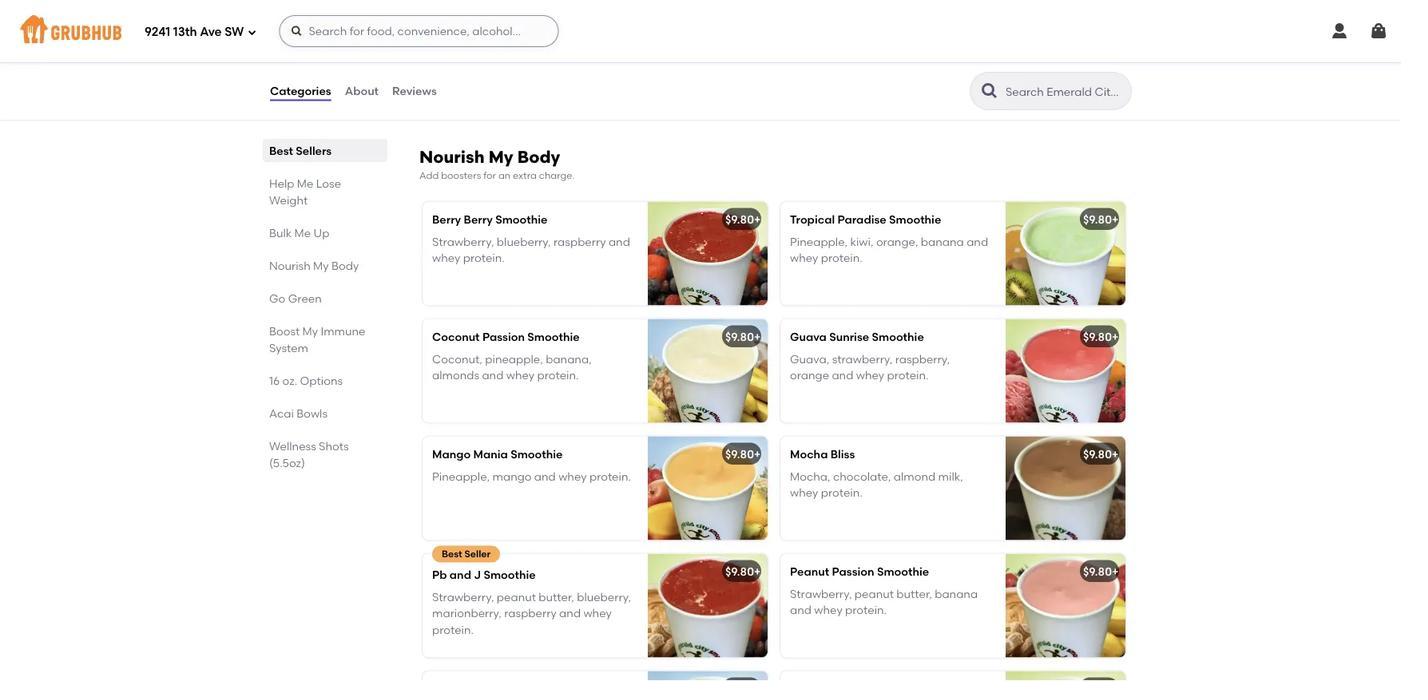 Task type: locate. For each thing, give the bounding box(es) containing it.
my inside the boost my immune system
[[302, 324, 318, 338]]

protein. inside strawberry, peanut butter, banana and whey protein.
[[845, 604, 887, 617]]

0 horizontal spatial pineapple,
[[432, 470, 490, 484]]

wellness shots (5.5oz)
[[269, 439, 349, 470]]

protein. inside strawberry, peanut butter, blueberry, marionberry, raspberry and whey protein.
[[432, 623, 474, 637]]

body down bulk me up tab
[[332, 259, 359, 272]]

nourish inside the nourish my body add boosters for an extra charge.
[[419, 147, 485, 167]]

mango
[[432, 447, 471, 461]]

1 horizontal spatial blueberry,
[[577, 591, 631, 604]]

peanut
[[839, 43, 878, 57], [855, 587, 894, 601], [497, 591, 536, 604]]

mass
[[458, 20, 486, 34]]

0 vertical spatial me
[[297, 177, 314, 190]]

whey inside mocha, chocolate, almond milk, whey protein.
[[790, 486, 818, 500]]

reviews button
[[392, 62, 438, 120]]

smoothie up pineapple, mango and whey protein.
[[511, 447, 563, 461]]

pineapple, inside "pineapple, kiwi, orange, banana and whey protein."
[[790, 235, 848, 249]]

0 horizontal spatial blueberry,
[[497, 235, 551, 249]]

and inside guava, strawberry, raspberry, orange and whey protein.
[[832, 369, 853, 382]]

help me lose weight
[[269, 177, 341, 207]]

me
[[297, 177, 314, 190], [294, 226, 311, 240]]

mango mania smoothie image
[[648, 437, 768, 540]]

peanut down peanut passion smoothie
[[855, 587, 894, 601]]

peanut inside strawberry, peanut butter, banana and whey protein.
[[855, 587, 894, 601]]

smoothie for butter,
[[877, 565, 929, 578]]

0 vertical spatial best
[[269, 144, 293, 157]]

smoothie up strawberry, blueberry, raspberry and whey protein.
[[495, 213, 548, 226]]

berry berry smoothie image
[[648, 202, 768, 306]]

best left sellers
[[269, 144, 293, 157]]

mango
[[493, 470, 532, 484]]

smoothie up orange,
[[889, 213, 941, 226]]

marionberry,
[[432, 607, 502, 620]]

banana, peanut butter and whey protein.
[[790, 43, 969, 73]]

banana, right pineapple,
[[546, 353, 592, 366]]

smoothie up pineapple,
[[528, 330, 580, 344]]

choose a flavor, banana, whey protein and ice cream.
[[432, 43, 599, 73]]

categories button
[[269, 62, 332, 120]]

banana inside strawberry, peanut butter, banana and whey protein.
[[935, 587, 978, 601]]

my right boost
[[302, 324, 318, 338]]

charge.
[[539, 169, 575, 181]]

butter, inside strawberry, peanut butter, banana and whey protein.
[[897, 587, 932, 601]]

blueberry,
[[497, 235, 551, 249], [577, 591, 631, 604]]

banana,
[[522, 43, 568, 57], [546, 353, 592, 366]]

0 horizontal spatial body
[[332, 259, 359, 272]]

1 horizontal spatial body
[[517, 147, 560, 167]]

me left up
[[294, 226, 311, 240]]

smoothie up strawberry, peanut butter, banana and whey protein.
[[877, 565, 929, 578]]

body inside the nourish my body add boosters for an extra charge.
[[517, 147, 560, 167]]

raspberry down pb and j smoothie
[[504, 607, 557, 620]]

peanut inside strawberry, peanut butter, blueberry, marionberry, raspberry and whey protein.
[[497, 591, 536, 604]]

1 vertical spatial raspberry
[[504, 607, 557, 620]]

1 vertical spatial me
[[294, 226, 311, 240]]

up
[[314, 226, 329, 240]]

peanut down pb and j smoothie
[[497, 591, 536, 604]]

1 horizontal spatial pineapple,
[[790, 235, 848, 249]]

choose
[[432, 43, 474, 57]]

2 vertical spatial my
[[302, 324, 318, 338]]

1 vertical spatial banana
[[935, 587, 978, 601]]

sw
[[225, 25, 244, 39]]

sellers
[[296, 144, 332, 157]]

svg image up categories
[[290, 25, 303, 38]]

go green tab
[[269, 290, 381, 307]]

strawberry, down the berry berry smoothie
[[432, 235, 494, 249]]

my for nourish my body
[[313, 259, 329, 272]]

16 oz. options tab
[[269, 372, 381, 389]]

smoothie up raspberry,
[[872, 330, 924, 344]]

bliss
[[831, 447, 855, 461]]

kiwi,
[[850, 235, 874, 249]]

me inside help me lose weight
[[297, 177, 314, 190]]

0 horizontal spatial passion
[[482, 330, 525, 344]]

0 vertical spatial nourish
[[419, 147, 485, 167]]

1 horizontal spatial best
[[442, 548, 462, 560]]

banana, up cream.
[[522, 43, 568, 57]]

wellness shots (5.5oz) tab
[[269, 438, 381, 471]]

0 vertical spatial blueberry,
[[497, 235, 551, 249]]

svg image right sw
[[247, 28, 257, 37]]

16 oz. options
[[269, 374, 343, 387]]

butter, inside strawberry, peanut butter, blueberry, marionberry, raspberry and whey protein.
[[539, 591, 574, 604]]

smoothie for raspberry
[[495, 213, 548, 226]]

guava, strawberry, raspberry, orange and whey protein.
[[790, 353, 950, 382]]

0 vertical spatial raspberry
[[554, 235, 606, 249]]

my inside the nourish my body add boosters for an extra charge.
[[489, 147, 513, 167]]

peanut for raspberry
[[497, 591, 536, 604]]

best inside tab
[[269, 144, 293, 157]]

berry down boosters
[[432, 213, 461, 226]]

1 vertical spatial passion
[[832, 565, 874, 578]]

0 vertical spatial banana
[[921, 235, 964, 249]]

butter
[[880, 43, 914, 57]]

0 vertical spatial body
[[517, 147, 560, 167]]

tropical paradise smoothie image
[[1006, 202, 1126, 306]]

0 horizontal spatial nourish
[[269, 259, 311, 272]]

1 vertical spatial body
[[332, 259, 359, 272]]

1 vertical spatial pineapple,
[[432, 470, 490, 484]]

and inside choose a flavor, banana, whey protein and ice cream.
[[474, 59, 495, 73]]

acai bowls
[[269, 407, 328, 420]]

nutty banana smoothie image
[[1006, 10, 1126, 114]]

peanut inside banana, peanut butter and whey protein.
[[839, 43, 878, 57]]

raspberry down charge.
[[554, 235, 606, 249]]

strawberry, inside strawberry, peanut butter, banana and whey protein.
[[790, 587, 852, 601]]

bowls
[[297, 407, 328, 420]]

protein. inside "pineapple, kiwi, orange, banana and whey protein."
[[821, 251, 863, 265]]

pb
[[432, 568, 447, 582]]

banana
[[921, 235, 964, 249], [935, 587, 978, 601]]

smoothie up flavor,
[[489, 20, 541, 34]]

0 vertical spatial my
[[489, 147, 513, 167]]

raspberry
[[554, 235, 606, 249], [504, 607, 557, 620]]

smoothie
[[489, 20, 541, 34], [495, 213, 548, 226], [889, 213, 941, 226], [528, 330, 580, 344], [872, 330, 924, 344], [511, 447, 563, 461], [877, 565, 929, 578], [484, 568, 536, 582]]

peanut passion smoothie
[[790, 565, 929, 578]]

banana inside "pineapple, kiwi, orange, banana and whey protein."
[[921, 235, 964, 249]]

1 horizontal spatial berry
[[464, 213, 493, 226]]

berry down for
[[464, 213, 493, 226]]

$9.80 for strawberry, peanut butter, banana and whey protein.
[[1083, 565, 1112, 578]]

weight
[[269, 193, 308, 207]]

raspberry,
[[895, 353, 950, 366]]

protein
[[432, 59, 471, 73]]

1 vertical spatial nourish
[[269, 259, 311, 272]]

peanut
[[790, 565, 829, 578]]

1 horizontal spatial butter,
[[897, 587, 932, 601]]

and inside strawberry, peanut butter, banana and whey protein.
[[790, 604, 812, 617]]

0 horizontal spatial svg image
[[247, 28, 257, 37]]

pineapple,
[[790, 235, 848, 249], [432, 470, 490, 484]]

nourish my body tab
[[269, 257, 381, 274]]

body up 'extra'
[[517, 147, 560, 167]]

1 vertical spatial blueberry,
[[577, 591, 631, 604]]

go green
[[269, 292, 322, 305]]

banana for tropical paradise smoothie
[[921, 235, 964, 249]]

1 vertical spatial banana,
[[546, 353, 592, 366]]

strawberry, up 'marionberry,'
[[432, 591, 494, 604]]

$9.80 + for coconut, pineapple, banana, almonds and whey protein.
[[725, 330, 761, 344]]

whey inside coconut, pineapple, banana, almonds and whey protein.
[[506, 369, 535, 382]]

0 horizontal spatial butter,
[[539, 591, 574, 604]]

1 horizontal spatial nourish
[[419, 147, 485, 167]]

pineapple, kiwi, orange, banana and whey protein.
[[790, 235, 988, 265]]

whey inside guava, strawberry, raspberry, orange and whey protein.
[[856, 369, 884, 382]]

whey
[[571, 43, 599, 57], [941, 43, 969, 57], [432, 251, 460, 265], [790, 251, 818, 265], [506, 369, 535, 382], [856, 369, 884, 382], [559, 470, 587, 484], [790, 486, 818, 500], [814, 604, 843, 617], [584, 607, 612, 620]]

tropical
[[790, 213, 835, 226]]

berry
[[432, 213, 461, 226], [464, 213, 493, 226]]

strawberry, inside strawberry, peanut butter, blueberry, marionberry, raspberry and whey protein.
[[432, 591, 494, 604]]

$9.80 for strawberry, blueberry, raspberry and whey protein.
[[725, 213, 754, 226]]

$9.80 + for mocha, chocolate, almond milk, whey protein.
[[1083, 447, 1119, 461]]

nourish inside "tab"
[[269, 259, 311, 272]]

me inside tab
[[294, 226, 311, 240]]

coconut passion smoothie image
[[648, 319, 768, 423]]

pineapple, mango and whey protein.
[[432, 470, 631, 484]]

and
[[917, 43, 938, 57], [474, 59, 495, 73], [609, 235, 630, 249], [967, 235, 988, 249], [482, 369, 504, 382], [832, 369, 853, 382], [534, 470, 556, 484], [450, 568, 471, 582], [790, 604, 812, 617], [559, 607, 581, 620]]

$9.80 +
[[725, 213, 761, 226], [1083, 213, 1119, 226], [725, 330, 761, 344], [1083, 330, 1119, 344], [725, 447, 761, 461], [1083, 447, 1119, 461], [725, 565, 761, 578], [1083, 565, 1119, 578]]

guava sunrise smoothie image
[[1006, 319, 1126, 423]]

mini
[[432, 20, 455, 34]]

2 horizontal spatial svg image
[[1330, 22, 1349, 41]]

svg image
[[1330, 22, 1349, 41], [290, 25, 303, 38], [247, 28, 257, 37]]

1 vertical spatial my
[[313, 259, 329, 272]]

+ for pineapple, kiwi, orange, banana and whey protein.
[[1112, 213, 1119, 226]]

my up an
[[489, 147, 513, 167]]

0 vertical spatial pineapple,
[[790, 235, 848, 249]]

my down up
[[313, 259, 329, 272]]

svg image
[[1369, 22, 1388, 41]]

nourish up go green
[[269, 259, 311, 272]]

$9.80
[[725, 213, 754, 226], [1083, 213, 1112, 226], [725, 330, 754, 344], [1083, 330, 1112, 344], [725, 447, 754, 461], [1083, 447, 1112, 461], [725, 565, 754, 578], [1083, 565, 1112, 578]]

$9.80 + for guava, strawberry, raspberry, orange and whey protein.
[[1083, 330, 1119, 344]]

butter,
[[897, 587, 932, 601], [539, 591, 574, 604]]

best for best seller
[[442, 548, 462, 560]]

protein.
[[790, 59, 832, 73], [463, 251, 505, 265], [821, 251, 863, 265], [537, 369, 579, 382], [887, 369, 929, 382], [590, 470, 631, 484], [821, 486, 863, 500], [845, 604, 887, 617], [432, 623, 474, 637]]

me left lose at left
[[297, 177, 314, 190]]

bulk me up tab
[[269, 224, 381, 241]]

strawberry, inside strawberry, blueberry, raspberry and whey protein.
[[432, 235, 494, 249]]

0 vertical spatial passion
[[482, 330, 525, 344]]

and inside coconut, pineapple, banana, almonds and whey protein.
[[482, 369, 504, 382]]

me for help
[[297, 177, 314, 190]]

nourish up boosters
[[419, 147, 485, 167]]

strawberry, down peanut
[[790, 587, 852, 601]]

svg image left svg icon
[[1330, 22, 1349, 41]]

passion up pineapple,
[[482, 330, 525, 344]]

mini mass smoothie image
[[648, 10, 768, 114]]

best up pb
[[442, 548, 462, 560]]

whey inside strawberry, peanut butter, banana and whey protein.
[[814, 604, 843, 617]]

pineapple, down mango
[[432, 470, 490, 484]]

shots
[[319, 439, 349, 453]]

passion up strawberry, peanut butter, banana and whey protein.
[[832, 565, 874, 578]]

strawberry, for passion
[[790, 587, 852, 601]]

0 horizontal spatial best
[[269, 144, 293, 157]]

protein. inside strawberry, blueberry, raspberry and whey protein.
[[463, 251, 505, 265]]

0 horizontal spatial berry
[[432, 213, 461, 226]]

body inside "tab"
[[332, 259, 359, 272]]

+
[[754, 213, 761, 226], [1112, 213, 1119, 226], [754, 330, 761, 344], [1112, 330, 1119, 344], [754, 447, 761, 461], [1112, 447, 1119, 461], [754, 565, 761, 578], [1112, 565, 1119, 578]]

body
[[517, 147, 560, 167], [332, 259, 359, 272]]

0 vertical spatial banana,
[[522, 43, 568, 57]]

my for nourish my body add boosters for an extra charge.
[[489, 147, 513, 167]]

my inside "tab"
[[313, 259, 329, 272]]

peanut left the butter
[[839, 43, 878, 57]]

Search Emerald City Smoothie search field
[[1004, 84, 1126, 99]]

1 horizontal spatial svg image
[[290, 25, 303, 38]]

passion
[[482, 330, 525, 344], [832, 565, 874, 578]]

tropical paradise smoothie
[[790, 213, 941, 226]]

protein. inside coconut, pineapple, banana, almonds and whey protein.
[[537, 369, 579, 382]]

protein. inside banana, peanut butter and whey protein.
[[790, 59, 832, 73]]

13th
[[173, 25, 197, 39]]

and inside strawberry, blueberry, raspberry and whey protein.
[[609, 235, 630, 249]]

best sellers
[[269, 144, 332, 157]]

1 horizontal spatial passion
[[832, 565, 874, 578]]

banana, inside choose a flavor, banana, whey protein and ice cream.
[[522, 43, 568, 57]]

strawberry,
[[432, 235, 494, 249], [790, 587, 852, 601], [432, 591, 494, 604]]

1 vertical spatial best
[[442, 548, 462, 560]]

pineapple, down tropical
[[790, 235, 848, 249]]

(5.5oz)
[[269, 456, 305, 470]]

peanut for whey
[[855, 587, 894, 601]]

whey inside strawberry, blueberry, raspberry and whey protein.
[[432, 251, 460, 265]]



Task type: vqa. For each thing, say whether or not it's contained in the screenshot.
CRISPY inside impossible patty, cheddar, pickle, caramelized onion, tomato, shredded lettuce, crispy potato sticks, cumin aioli and housemade brioche bun.
no



Task type: describe. For each thing, give the bounding box(es) containing it.
extra
[[513, 169, 537, 181]]

mango mania smoothie
[[432, 447, 563, 461]]

whey inside "pineapple, kiwi, orange, banana and whey protein."
[[790, 251, 818, 265]]

protein. inside guava, strawberry, raspberry, orange and whey protein.
[[887, 369, 929, 382]]

nourish my body add boosters for an extra charge.
[[419, 147, 575, 181]]

seller
[[465, 548, 491, 560]]

banana for peanut passion smoothie
[[935, 587, 978, 601]]

guava
[[790, 330, 827, 344]]

9241 13th ave sw
[[145, 25, 244, 39]]

j
[[474, 568, 481, 582]]

wellness
[[269, 439, 316, 453]]

strawberry, peanut butter, banana and whey protein.
[[790, 587, 978, 617]]

+ for mocha, chocolate, almond milk, whey protein.
[[1112, 447, 1119, 461]]

pineapple, for mango
[[432, 470, 490, 484]]

power fuel smoothie image
[[648, 671, 768, 681]]

add
[[419, 169, 439, 181]]

pineapple, for tropical
[[790, 235, 848, 249]]

help me lose weight tab
[[269, 175, 381, 209]]

banana, inside coconut, pineapple, banana, almonds and whey protein.
[[546, 353, 592, 366]]

almond
[[894, 470, 936, 484]]

pb and j smoothie
[[432, 568, 536, 582]]

lose
[[316, 177, 341, 190]]

$9.80 for coconut, pineapple, banana, almonds and whey protein.
[[725, 330, 754, 344]]

rejuvenator smoothie image
[[1006, 671, 1126, 681]]

+ for strawberry, peanut butter, banana and whey protein.
[[1112, 565, 1119, 578]]

orange
[[790, 369, 829, 382]]

my for boost my immune system
[[302, 324, 318, 338]]

1 berry from the left
[[432, 213, 461, 226]]

smoothie for and
[[511, 447, 563, 461]]

body for nourish my body
[[332, 259, 359, 272]]

whey inside banana, peanut butter and whey protein.
[[941, 43, 969, 57]]

strawberry, blueberry, raspberry and whey protein.
[[432, 235, 630, 265]]

peanut for protein.
[[839, 43, 878, 57]]

ice
[[498, 59, 514, 73]]

chocolate,
[[833, 470, 891, 484]]

peanut passion smoothie image
[[1006, 554, 1126, 658]]

nourish for nourish my body add boosters for an extra charge.
[[419, 147, 485, 167]]

boost my immune system
[[269, 324, 365, 355]]

mocha
[[790, 447, 828, 461]]

coconut passion smoothie
[[432, 330, 580, 344]]

categories
[[270, 84, 331, 98]]

+ for guava, strawberry, raspberry, orange and whey protein.
[[1112, 330, 1119, 344]]

+ for coconut, pineapple, banana, almonds and whey protein.
[[754, 330, 761, 344]]

$9.80 for pineapple, mango and whey protein.
[[725, 447, 754, 461]]

a
[[477, 43, 484, 57]]

strawberry, for berry
[[432, 235, 494, 249]]

bulk
[[269, 226, 292, 240]]

berry berry smoothie
[[432, 213, 548, 226]]

for
[[484, 169, 496, 181]]

boost my immune system tab
[[269, 323, 381, 356]]

passion for peanut
[[832, 565, 874, 578]]

pb and j smoothie image
[[648, 554, 768, 658]]

search icon image
[[980, 81, 999, 101]]

best for best sellers
[[269, 144, 293, 157]]

whey inside choose a flavor, banana, whey protein and ice cream.
[[571, 43, 599, 57]]

help
[[269, 177, 294, 190]]

options
[[300, 374, 343, 387]]

orange,
[[876, 235, 918, 249]]

me for bulk
[[294, 226, 311, 240]]

about
[[345, 84, 379, 98]]

blueberry, inside strawberry, peanut butter, blueberry, marionberry, raspberry and whey protein.
[[577, 591, 631, 604]]

main navigation navigation
[[0, 0, 1401, 62]]

butter, for banana
[[897, 587, 932, 601]]

16
[[269, 374, 280, 387]]

butter, for blueberry,
[[539, 591, 574, 604]]

banana,
[[790, 43, 836, 57]]

strawberry,
[[832, 353, 893, 366]]

$9.80 for guava, strawberry, raspberry, orange and whey protein.
[[1083, 330, 1112, 344]]

mocha bliss
[[790, 447, 855, 461]]

milk,
[[938, 470, 963, 484]]

$9.80 + for strawberry, blueberry, raspberry and whey protein.
[[725, 213, 761, 226]]

guava,
[[790, 353, 829, 366]]

coconut
[[432, 330, 480, 344]]

flavor,
[[487, 43, 519, 57]]

pineapple,
[[485, 353, 543, 366]]

smoothie for raspberry,
[[872, 330, 924, 344]]

an
[[498, 169, 511, 181]]

bulk me up
[[269, 226, 329, 240]]

best sellers tab
[[269, 142, 381, 159]]

ave
[[200, 25, 222, 39]]

banana, peanut butter and whey protein. button
[[781, 10, 1126, 114]]

coconut,
[[432, 353, 482, 366]]

smoothie for orange,
[[889, 213, 941, 226]]

almonds
[[432, 369, 479, 382]]

raspberry inside strawberry, blueberry, raspberry and whey protein.
[[554, 235, 606, 249]]

2 berry from the left
[[464, 213, 493, 226]]

immune
[[321, 324, 365, 338]]

paradise
[[838, 213, 887, 226]]

and inside strawberry, peanut butter, blueberry, marionberry, raspberry and whey protein.
[[559, 607, 581, 620]]

Search for food, convenience, alcohol... search field
[[279, 15, 559, 47]]

$9.80 + for pineapple, kiwi, orange, banana and whey protein.
[[1083, 213, 1119, 226]]

+ for strawberry, blueberry, raspberry and whey protein.
[[754, 213, 761, 226]]

boost
[[269, 324, 300, 338]]

whey inside strawberry, peanut butter, blueberry, marionberry, raspberry and whey protein.
[[584, 607, 612, 620]]

$9.80 for pineapple, kiwi, orange, banana and whey protein.
[[1083, 213, 1112, 226]]

coconut, pineapple, banana, almonds and whey protein.
[[432, 353, 592, 382]]

protein. inside mocha, chocolate, almond milk, whey protein.
[[821, 486, 863, 500]]

mania
[[473, 447, 508, 461]]

mocha bliss image
[[1006, 437, 1126, 540]]

strawberry, for and
[[432, 591, 494, 604]]

strawberry, peanut butter, blueberry, marionberry, raspberry and whey protein.
[[432, 591, 631, 637]]

best seller
[[442, 548, 491, 560]]

$9.80 + for strawberry, peanut butter, banana and whey protein.
[[1083, 565, 1119, 578]]

boosters
[[441, 169, 481, 181]]

$9.80 + for pineapple, mango and whey protein.
[[725, 447, 761, 461]]

reviews
[[392, 84, 437, 98]]

and inside banana, peanut butter and whey protein.
[[917, 43, 938, 57]]

mocha,
[[790, 470, 831, 484]]

nourish for nourish my body
[[269, 259, 311, 272]]

9241
[[145, 25, 170, 39]]

and inside "pineapple, kiwi, orange, banana and whey protein."
[[967, 235, 988, 249]]

+ for pineapple, mango and whey protein.
[[754, 447, 761, 461]]

nourish my body
[[269, 259, 359, 272]]

smoothie for banana,
[[528, 330, 580, 344]]

smoothie for flavor,
[[489, 20, 541, 34]]

acai bowls tab
[[269, 405, 381, 422]]

blueberry, inside strawberry, blueberry, raspberry and whey protein.
[[497, 235, 551, 249]]

body for nourish my body add boosters for an extra charge.
[[517, 147, 560, 167]]

guava sunrise smoothie
[[790, 330, 924, 344]]

acai
[[269, 407, 294, 420]]

sunrise
[[829, 330, 869, 344]]

oz.
[[282, 374, 297, 387]]

cream.
[[517, 59, 555, 73]]

mini mass smoothie
[[432, 20, 541, 34]]

passion for pineapple,
[[482, 330, 525, 344]]

smoothie right j
[[484, 568, 536, 582]]

system
[[269, 341, 308, 355]]

$9.80 for mocha, chocolate, almond milk, whey protein.
[[1083, 447, 1112, 461]]

raspberry inside strawberry, peanut butter, blueberry, marionberry, raspberry and whey protein.
[[504, 607, 557, 620]]

about button
[[344, 62, 380, 120]]

mocha, chocolate, almond milk, whey protein.
[[790, 470, 963, 500]]



